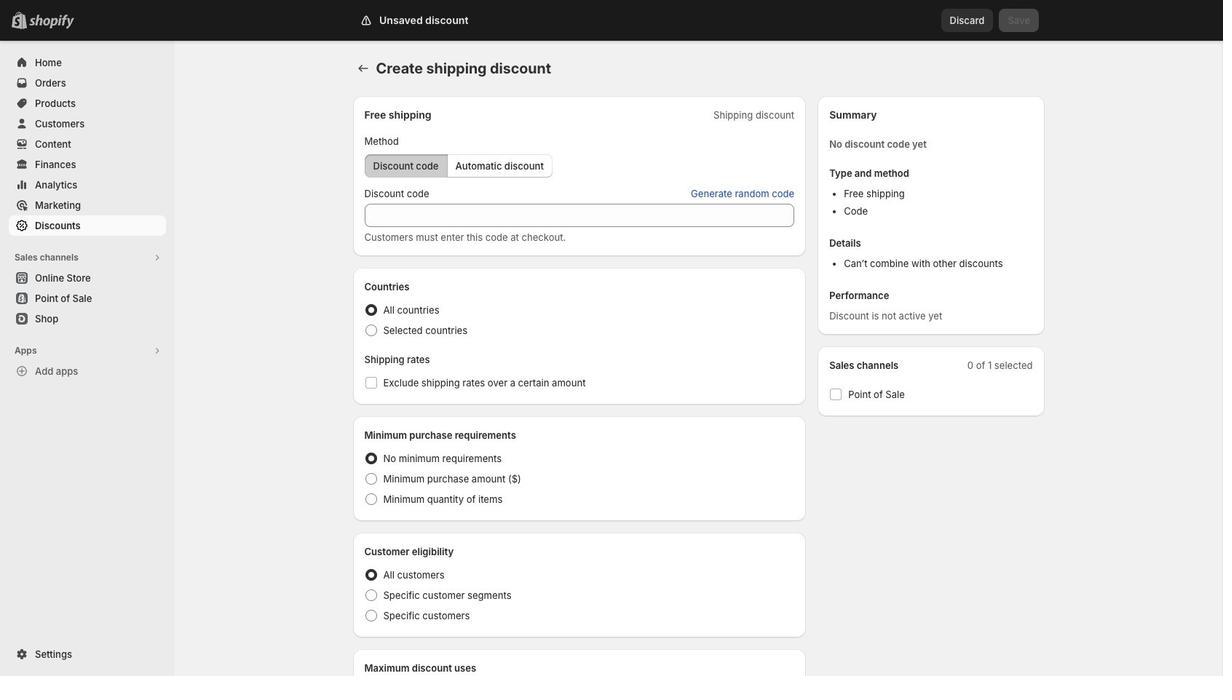 Task type: locate. For each thing, give the bounding box(es) containing it.
None text field
[[364, 204, 795, 227]]

shopify image
[[29, 15, 74, 29]]



Task type: vqa. For each thing, say whether or not it's contained in the screenshot.
dialog
no



